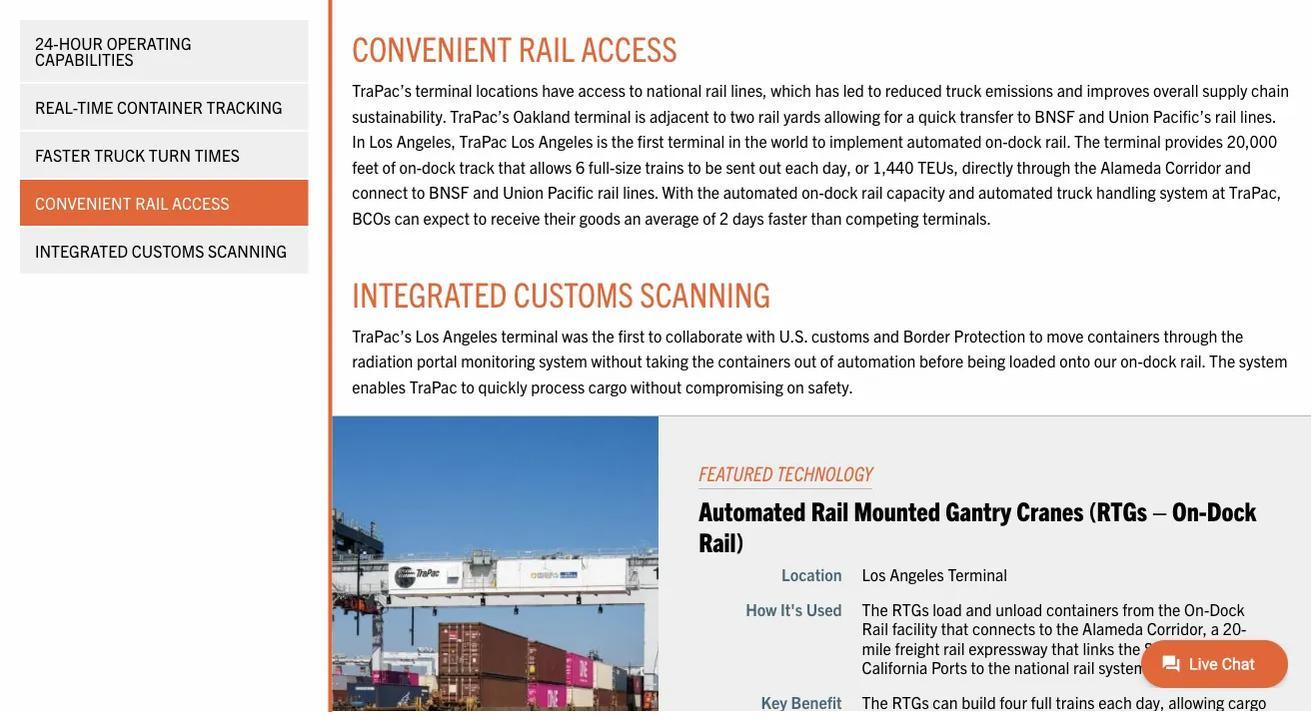 Task type: vqa. For each thing, say whether or not it's contained in the screenshot.
full
no



Task type: describe. For each thing, give the bounding box(es) containing it.
terminal down adjacent
[[668, 132, 725, 152]]

on- down angeles, at the top of page
[[399, 157, 422, 177]]

rail inside featured technology automated rail mounted gantry cranes (rtgs – on-dock rail)
[[811, 494, 849, 527]]

24-hour operating capabilities link
[[20, 20, 308, 82]]

terminal down access
[[574, 106, 631, 126]]

allowing
[[825, 106, 881, 126]]

automation
[[838, 352, 916, 372]]

have
[[542, 80, 575, 100]]

rail left system.
[[1074, 658, 1095, 678]]

dock down angeles, at the top of page
[[422, 157, 456, 177]]

onto
[[1060, 352, 1091, 372]]

monitoring
[[461, 352, 535, 372]]

through inside trapac's los angeles terminal was the first to collaborate with u.s. customs and border protection to move containers through the radiation portal monitoring system without taking the containers out of automation before being loaded onto our on-dock rail. the system enables trapac to quickly process cargo without compromising on safety.
[[1164, 326, 1218, 346]]

sustainability.
[[352, 106, 446, 126]]

national inside trapac's terminal locations have access to national rail lines, which has led to reduced truck emissions and improves overall supply chain sustainability. trapac's oakland terminal is adjacent to two rail yards allowing for a quick transfer to bnsf and union pacific's rail lines. in los angeles, trapac los angeles is the first terminal in the world to implement automated on-dock rail. the terminal provides 20,000 feet of on-dock track that allows 6 full-size trains to be sent out each day, or 1,440 teus, directly through the alameda corridor and connect to bnsf and union pacific rail lines. with the automated on-dock rail capacity and automated truck handling system at trapac, bcos can expect to receive their goods an average of 2 days faster than competing terminals.
[[647, 80, 702, 100]]

tracking
[[207, 97, 283, 117]]

terminal inside trapac's los angeles terminal was the first to collaborate with u.s. customs and border protection to move containers through the radiation portal monitoring system without taking the containers out of automation before being loaded onto our on-dock rail. the system enables trapac to quickly process cargo without compromising on safety.
[[501, 326, 558, 346]]

angeles,
[[397, 132, 456, 152]]

los right location
[[862, 565, 886, 585]]

to right led
[[868, 80, 882, 100]]

turn
[[149, 145, 191, 165]]

mounted
[[854, 494, 941, 527]]

connect
[[352, 183, 408, 203]]

1 vertical spatial containers
[[718, 352, 791, 372]]

0 vertical spatial is
[[635, 106, 646, 126]]

a inside trapac's terminal locations have access to national rail lines, which has led to reduced truck emissions and improves overall supply chain sustainability. trapac's oakland terminal is adjacent to two rail yards allowing for a quick transfer to bnsf and union pacific's rail lines. in los angeles, trapac los angeles is the first terminal in the world to implement automated on-dock rail. the terminal provides 20,000 feet of on-dock track that allows 6 full-size trains to be sent out each day, or 1,440 teus, directly through the alameda corridor and connect to bnsf and union pacific rail lines. with the automated on-dock rail capacity and automated truck handling system at trapac, bcos can expect to receive their goods an average of 2 days faster than competing terminals.
[[907, 106, 915, 126]]

dock up directly
[[1008, 132, 1042, 152]]

alameda inside trapac's terminal locations have access to national rail lines, which has led to reduced truck emissions and improves overall supply chain sustainability. trapac's oakland terminal is adjacent to two rail yards allowing for a quick transfer to bnsf and union pacific's rail lines. in los angeles, trapac los angeles is the first terminal in the world to implement automated on-dock rail. the terminal provides 20,000 feet of on-dock track that allows 6 full-size trains to be sent out each day, or 1,440 teus, directly through the alameda corridor and connect to bnsf and union pacific rail lines. with the automated on-dock rail capacity and automated truck handling system at trapac, bcos can expect to receive their goods an average of 2 days faster than competing terminals.
[[1101, 157, 1162, 177]]

automated down directly
[[979, 183, 1053, 203]]

0 horizontal spatial customs
[[132, 241, 204, 261]]

rail. inside trapac's los angeles terminal was the first to collaborate with u.s. customs and border protection to move containers through the radiation portal monitoring system without taking the containers out of automation before being loaded onto our on-dock rail. the system enables trapac to quickly process cargo without compromising on safety.
[[1181, 352, 1206, 372]]

on- down each
[[802, 183, 824, 203]]

0 vertical spatial without
[[591, 352, 642, 372]]

taking
[[646, 352, 689, 372]]

real-time container tracking
[[35, 97, 283, 117]]

los angeles terminal
[[862, 565, 1008, 585]]

bcos
[[352, 208, 391, 228]]

can
[[395, 208, 420, 228]]

portal
[[417, 352, 457, 372]]

and down improves
[[1079, 106, 1105, 126]]

integrated customs scanning link
[[20, 228, 308, 274]]

led
[[843, 80, 864, 100]]

automated up days
[[723, 183, 798, 203]]

trapac's los angeles terminal was the first to collaborate with u.s. customs and border protection to move containers through the radiation portal monitoring system without taking the containers out of automation before being loaded onto our on-dock rail. the system enables trapac to quickly process cargo without compromising on safety.
[[352, 326, 1288, 397]]

before
[[920, 352, 964, 372]]

the inside trapac's terminal locations have access to national rail lines, which has led to reduced truck emissions and improves overall supply chain sustainability. trapac's oakland terminal is adjacent to two rail yards allowing for a quick transfer to bnsf and union pacific's rail lines. in los angeles, trapac los angeles is the first terminal in the world to implement automated on-dock rail. the terminal provides 20,000 feet of on-dock track that allows 6 full-size trains to be sent out each day, or 1,440 teus, directly through the alameda corridor and connect to bnsf and union pacific rail lines. with the automated on-dock rail capacity and automated truck handling system at trapac, bcos can expect to receive their goods an average of 2 days faster than competing terminals.
[[1075, 132, 1101, 152]]

on
[[787, 377, 804, 397]]

be
[[705, 157, 722, 177]]

faster truck turn times
[[35, 145, 240, 165]]

1 horizontal spatial bnsf
[[1035, 106, 1075, 126]]

mile
[[862, 639, 892, 659]]

los down oakland
[[511, 132, 535, 152]]

0 horizontal spatial union
[[503, 183, 544, 203]]

our
[[1094, 352, 1117, 372]]

2
[[720, 208, 729, 228]]

0 horizontal spatial integrated
[[35, 241, 128, 261]]

border
[[903, 326, 951, 346]]

los right in
[[369, 132, 393, 152]]

days
[[733, 208, 764, 228]]

unload
[[996, 600, 1043, 620]]

with
[[662, 183, 694, 203]]

trapac's terminal locations have access to national rail lines, which has led to reduced truck emissions and improves overall supply chain sustainability. trapac's oakland terminal is adjacent to two rail yards allowing for a quick transfer to bnsf and union pacific's rail lines. in los angeles, trapac los angeles is the first terminal in the world to implement automated on-dock rail. the terminal provides 20,000 feet of on-dock track that allows 6 full-size trains to be sent out each day, or 1,440 teus, directly through the alameda corridor and connect to bnsf and union pacific rail lines. with the automated on-dock rail capacity and automated truck handling system at trapac, bcos can expect to receive their goods an average of 2 days faster than competing terminals.
[[352, 80, 1290, 228]]

the rtgs load and unload containers from the on-dock rail facility that connects to the alameda corridor, a 20- mile freight rail expressway that links the southern california ports to the national rail system.
[[862, 600, 1247, 678]]

on- inside trapac's los angeles terminal was the first to collaborate with u.s. customs and border protection to move containers through the radiation portal monitoring system without taking the containers out of automation before being loaded onto our on-dock rail. the system enables trapac to quickly process cargo without compromising on safety.
[[1121, 352, 1143, 372]]

20-
[[1223, 619, 1247, 639]]

california
[[862, 658, 928, 678]]

from
[[1123, 600, 1155, 620]]

6
[[576, 157, 585, 177]]

0 vertical spatial lines.
[[1241, 106, 1276, 126]]

1 horizontal spatial integrated customs scanning
[[352, 272, 771, 315]]

1 vertical spatial without
[[631, 377, 682, 397]]

enables
[[352, 377, 406, 397]]

feet
[[352, 157, 379, 177]]

trains
[[645, 157, 684, 177]]

dock down day,
[[824, 183, 858, 203]]

how it's used
[[746, 600, 842, 620]]

through inside trapac's terminal locations have access to national rail lines, which has led to reduced truck emissions and improves overall supply chain sustainability. trapac's oakland terminal is adjacent to two rail yards allowing for a quick transfer to bnsf and union pacific's rail lines. in los angeles, trapac los angeles is the first terminal in the world to implement automated on-dock rail. the terminal provides 20,000 feet of on-dock track that allows 6 full-size trains to be sent out each day, or 1,440 teus, directly through the alameda corridor and connect to bnsf and union pacific rail lines. with the automated on-dock rail capacity and automated truck handling system at trapac, bcos can expect to receive their goods an average of 2 days faster than competing terminals.
[[1017, 157, 1071, 177]]

real-time container tracking link
[[20, 84, 308, 130]]

rail right freight
[[944, 639, 965, 659]]

two
[[730, 106, 755, 126]]

to down 'emissions'
[[1018, 106, 1031, 126]]

terminals.
[[923, 208, 992, 228]]

and inside trapac's los angeles terminal was the first to collaborate with u.s. customs and border protection to move containers through the radiation portal monitoring system without taking the containers out of automation before being loaded onto our on-dock rail. the system enables trapac to quickly process cargo without compromising on safety.
[[874, 326, 900, 346]]

0 vertical spatial integrated customs scanning
[[35, 241, 287, 261]]

allows
[[530, 157, 572, 177]]

rail)
[[699, 525, 744, 558]]

on- inside "the rtgs load and unload containers from the on-dock rail facility that connects to the alameda corridor, a 20- mile freight rail expressway that links the southern california ports to the national rail system."
[[1185, 600, 1210, 620]]

average
[[645, 208, 699, 228]]

20,000
[[1227, 132, 1278, 152]]

1 vertical spatial trapac's
[[450, 106, 510, 126]]

1 vertical spatial bnsf
[[429, 183, 469, 203]]

hour
[[59, 33, 103, 53]]

radiation
[[352, 352, 413, 372]]

connects
[[973, 619, 1036, 639]]

and down 20,000
[[1225, 157, 1251, 177]]

to left two
[[713, 106, 727, 126]]

the inside "the rtgs load and unload containers from the on-dock rail facility that connects to the alameda corridor, a 20- mile freight rail expressway that links the southern california ports to the national rail system."
[[862, 600, 888, 620]]

first inside trapac's los angeles terminal was the first to collaborate with u.s. customs and border protection to move containers through the radiation portal monitoring system without taking the containers out of automation before being loaded onto our on-dock rail. the system enables trapac to quickly process cargo without compromising on safety.
[[618, 326, 645, 346]]

expressway
[[969, 639, 1048, 659]]

rail. inside trapac's terminal locations have access to national rail lines, which has led to reduced truck emissions and improves overall supply chain sustainability. trapac's oakland terminal is adjacent to two rail yards allowing for a quick transfer to bnsf and union pacific's rail lines. in los angeles, trapac los angeles is the first terminal in the world to implement automated on-dock rail. the terminal provides 20,000 feet of on-dock track that allows 6 full-size trains to be sent out each day, or 1,440 teus, directly through the alameda corridor and connect to bnsf and union pacific rail lines. with the automated on-dock rail capacity and automated truck handling system at trapac, bcos can expect to receive their goods an average of 2 days faster than competing terminals.
[[1046, 132, 1071, 152]]

1 horizontal spatial customs
[[514, 272, 634, 315]]

it's
[[781, 600, 803, 620]]

sent
[[726, 157, 756, 177]]

protection
[[954, 326, 1026, 346]]

ports
[[932, 658, 968, 678]]

rail down "supply"
[[1215, 106, 1237, 126]]

load
[[933, 600, 962, 620]]

rtgs
[[892, 600, 929, 620]]

rail left lines,
[[706, 80, 727, 100]]

containers inside "the rtgs load and unload containers from the on-dock rail facility that connects to the alameda corridor, a 20- mile freight rail expressway that links the southern california ports to the national rail system."
[[1047, 600, 1119, 620]]

transfer
[[960, 106, 1014, 126]]

that inside trapac's terminal locations have access to national rail lines, which has led to reduced truck emissions and improves overall supply chain sustainability. trapac's oakland terminal is adjacent to two rail yards allowing for a quick transfer to bnsf and union pacific's rail lines. in los angeles, trapac los angeles is the first terminal in the world to implement automated on-dock rail. the terminal provides 20,000 feet of on-dock track that allows 6 full-size trains to be sent out each day, or 1,440 teus, directly through the alameda corridor and connect to bnsf and union pacific rail lines. with the automated on-dock rail capacity and automated truck handling system at trapac, bcos can expect to receive their goods an average of 2 days faster than competing terminals.
[[498, 157, 526, 177]]

chain
[[1252, 80, 1290, 100]]

corridor
[[1165, 157, 1222, 177]]

day,
[[823, 157, 852, 177]]

0 vertical spatial union
[[1109, 106, 1150, 126]]

to left be
[[688, 157, 702, 177]]

was
[[562, 326, 588, 346]]

process
[[531, 377, 585, 397]]

2 horizontal spatial angeles
[[890, 565, 944, 585]]

real-
[[35, 97, 77, 117]]

los inside trapac's los angeles terminal was the first to collaborate with u.s. customs and border protection to move containers through the radiation portal monitoring system without taking the containers out of automation before being loaded onto our on-dock rail. the system enables trapac to quickly process cargo without compromising on safety.
[[415, 326, 439, 346]]

0 vertical spatial of
[[382, 157, 396, 177]]

each
[[785, 157, 819, 177]]

1 horizontal spatial integrated
[[352, 272, 507, 315]]

cranes
[[1017, 494, 1084, 527]]

locations
[[476, 80, 538, 100]]

dock inside "the rtgs load and unload containers from the on-dock rail facility that connects to the alameda corridor, a 20- mile freight rail expressway that links the southern california ports to the national rail system."
[[1210, 600, 1245, 620]]

and down track
[[473, 183, 499, 203]]

reduced
[[885, 80, 942, 100]]

terminal up handling
[[1104, 132, 1161, 152]]

times
[[195, 145, 240, 165]]

size
[[615, 157, 642, 177]]

0 horizontal spatial lines.
[[623, 183, 659, 203]]

in
[[352, 132, 365, 152]]

safety.
[[808, 377, 854, 397]]

terminal
[[948, 565, 1008, 585]]

provides
[[1165, 132, 1224, 152]]

for
[[884, 106, 903, 126]]



Task type: locate. For each thing, give the bounding box(es) containing it.
rail up "have"
[[519, 26, 575, 69]]

0 vertical spatial trapac
[[459, 132, 507, 152]]

containers up links
[[1047, 600, 1119, 620]]

compromising
[[686, 377, 784, 397]]

1 vertical spatial truck
[[1057, 183, 1093, 203]]

1 vertical spatial rail.
[[1181, 352, 1206, 372]]

0 horizontal spatial of
[[382, 157, 396, 177]]

or
[[855, 157, 869, 177]]

collaborate
[[666, 326, 743, 346]]

and right load
[[966, 600, 992, 620]]

2 horizontal spatial the
[[1210, 352, 1236, 372]]

0 vertical spatial on-
[[1173, 494, 1207, 527]]

1 horizontal spatial is
[[635, 106, 646, 126]]

yards
[[784, 106, 821, 126]]

lines,
[[731, 80, 767, 100]]

out right sent at top right
[[759, 157, 782, 177]]

a
[[907, 106, 915, 126], [1211, 619, 1220, 639]]

convenient rail access down faster truck turn times
[[35, 193, 230, 213]]

terminal
[[415, 80, 473, 100], [574, 106, 631, 126], [668, 132, 725, 152], [1104, 132, 1161, 152], [501, 326, 558, 346]]

the
[[612, 132, 634, 152], [745, 132, 767, 152], [1075, 157, 1097, 177], [697, 183, 720, 203], [592, 326, 614, 346], [1222, 326, 1244, 346], [692, 352, 715, 372], [1159, 600, 1181, 620], [1057, 619, 1079, 639], [1119, 639, 1141, 659], [988, 658, 1011, 678]]

dock inside trapac's los angeles terminal was the first to collaborate with u.s. customs and border protection to move containers through the radiation portal monitoring system without taking the containers out of automation before being loaded onto our on-dock rail. the system enables trapac to quickly process cargo without compromising on safety.
[[1143, 352, 1177, 372]]

a inside "the rtgs load and unload containers from the on-dock rail facility that connects to the alameda corridor, a 20- mile freight rail expressway that links the southern california ports to the national rail system."
[[1211, 619, 1220, 639]]

on- left the '20-'
[[1185, 600, 1210, 620]]

customs up was
[[514, 272, 634, 315]]

customs down convenient rail access link
[[132, 241, 204, 261]]

lines. up an on the top left
[[623, 183, 659, 203]]

rail.
[[1046, 132, 1071, 152], [1181, 352, 1206, 372]]

has
[[815, 80, 840, 100]]

automated
[[699, 494, 806, 527]]

1 horizontal spatial access
[[581, 26, 678, 69]]

with
[[747, 326, 776, 346]]

2 vertical spatial of
[[821, 352, 834, 372]]

1 horizontal spatial system
[[1160, 183, 1209, 203]]

truck up "transfer"
[[946, 80, 982, 100]]

integrated customs scanning down convenient rail access link
[[35, 241, 287, 261]]

dock
[[1008, 132, 1042, 152], [422, 157, 456, 177], [824, 183, 858, 203], [1143, 352, 1177, 372]]

to right ports
[[971, 658, 985, 678]]

terminal up monitoring
[[501, 326, 558, 346]]

0 vertical spatial access
[[581, 26, 678, 69]]

0 horizontal spatial the
[[862, 600, 888, 620]]

adjacent
[[650, 106, 709, 126]]

of inside trapac's los angeles terminal was the first to collaborate with u.s. customs and border protection to move containers through the radiation portal monitoring system without taking the containers out of automation before being loaded onto our on-dock rail. the system enables trapac to quickly process cargo without compromising on safety.
[[821, 352, 834, 372]]

that left links
[[1052, 639, 1079, 659]]

0 horizontal spatial a
[[907, 106, 915, 126]]

to up can
[[412, 183, 425, 203]]

faster truck turn times link
[[20, 132, 308, 178]]

angeles inside trapac's los angeles terminal was the first to collaborate with u.s. customs and border protection to move containers through the radiation portal monitoring system without taking the containers out of automation before being loaded onto our on-dock rail. the system enables trapac to quickly process cargo without compromising on safety.
[[443, 326, 498, 346]]

dock right our
[[1143, 352, 1177, 372]]

0 vertical spatial convenient rail access
[[352, 26, 678, 69]]

0 vertical spatial first
[[638, 132, 664, 152]]

out
[[759, 157, 782, 177], [795, 352, 817, 372]]

capabilities
[[35, 49, 134, 69]]

first inside trapac's terminal locations have access to national rail lines, which has led to reduced truck emissions and improves overall supply chain sustainability. trapac's oakland terminal is adjacent to two rail yards allowing for a quick transfer to bnsf and union pacific's rail lines. in los angeles, trapac los angeles is the first terminal in the world to implement automated on-dock rail. the terminal provides 20,000 feet of on-dock track that allows 6 full-size trains to be sent out each day, or 1,440 teus, directly through the alameda corridor and connect to bnsf and union pacific rail lines. with the automated on-dock rail capacity and automated truck handling system at trapac, bcos can expect to receive their goods an average of 2 days faster than competing terminals.
[[638, 132, 664, 152]]

1 vertical spatial access
[[172, 193, 230, 213]]

time
[[77, 97, 113, 117]]

0 vertical spatial through
[[1017, 157, 1071, 177]]

0 horizontal spatial trapac
[[409, 377, 457, 397]]

on- right –
[[1173, 494, 1207, 527]]

1 horizontal spatial convenient
[[352, 26, 512, 69]]

goods
[[579, 208, 621, 228]]

0 vertical spatial rail.
[[1046, 132, 1071, 152]]

system inside trapac's terminal locations have access to national rail lines, which has led to reduced truck emissions and improves overall supply chain sustainability. trapac's oakland terminal is adjacent to two rail yards allowing for a quick transfer to bnsf and union pacific's rail lines. in los angeles, trapac los angeles is the first terminal in the world to implement automated on-dock rail. the terminal provides 20,000 feet of on-dock track that allows 6 full-size trains to be sent out each day, or 1,440 teus, directly through the alameda corridor and connect to bnsf and union pacific rail lines. with the automated on-dock rail capacity and automated truck handling system at trapac, bcos can expect to receive their goods an average of 2 days faster than competing terminals.
[[1160, 183, 1209, 203]]

and left improves
[[1057, 80, 1083, 100]]

0 horizontal spatial that
[[498, 157, 526, 177]]

1 horizontal spatial lines.
[[1241, 106, 1276, 126]]

trapac up track
[[459, 132, 507, 152]]

1,440
[[873, 157, 914, 177]]

alameda up system.
[[1083, 619, 1144, 639]]

1 vertical spatial first
[[618, 326, 645, 346]]

union up receive
[[503, 183, 544, 203]]

1 vertical spatial dock
[[1210, 600, 1245, 620]]

in
[[729, 132, 741, 152]]

to left quickly
[[461, 377, 475, 397]]

a right for
[[907, 106, 915, 126]]

out up on
[[795, 352, 817, 372]]

that up ports
[[941, 619, 969, 639]]

on- right our
[[1121, 352, 1143, 372]]

container
[[117, 97, 203, 117]]

to right access
[[629, 80, 643, 100]]

national
[[647, 80, 702, 100], [1015, 658, 1070, 678]]

an
[[624, 208, 641, 228]]

1 horizontal spatial union
[[1109, 106, 1150, 126]]

terminal up 'sustainability.'
[[415, 80, 473, 100]]

1 horizontal spatial national
[[1015, 658, 1070, 678]]

integrated customs scanning
[[35, 241, 287, 261], [352, 272, 771, 315]]

u.s.
[[779, 326, 808, 346]]

0 vertical spatial bnsf
[[1035, 106, 1075, 126]]

quick
[[919, 106, 957, 126]]

world
[[771, 132, 809, 152]]

1 horizontal spatial out
[[795, 352, 817, 372]]

a left the '20-'
[[1211, 619, 1220, 639]]

first up trains
[[638, 132, 664, 152]]

1 vertical spatial lines.
[[623, 183, 659, 203]]

0 horizontal spatial out
[[759, 157, 782, 177]]

convenient up 'sustainability.'
[[352, 26, 512, 69]]

convenient rail access up locations
[[352, 26, 678, 69]]

24-hour operating capabilities
[[35, 33, 192, 69]]

rail
[[519, 26, 575, 69], [135, 193, 168, 213], [811, 494, 849, 527], [862, 619, 889, 639]]

angeles up rtgs at the bottom of the page
[[890, 565, 944, 585]]

their
[[544, 208, 576, 228]]

2 vertical spatial containers
[[1047, 600, 1119, 620]]

of right feet
[[382, 157, 396, 177]]

0 horizontal spatial scanning
[[208, 241, 287, 261]]

0 vertical spatial out
[[759, 157, 782, 177]]

angeles up monitoring
[[443, 326, 498, 346]]

access down times
[[172, 193, 230, 213]]

integrated customs scanning up was
[[352, 272, 771, 315]]

rail inside "the rtgs load and unload containers from the on-dock rail facility that connects to the alameda corridor, a 20- mile freight rail expressway that links the southern california ports to the national rail system."
[[862, 619, 889, 639]]

alameda inside "the rtgs load and unload containers from the on-dock rail facility that connects to the alameda corridor, a 20- mile freight rail expressway that links the southern california ports to the national rail system."
[[1083, 619, 1144, 639]]

1 horizontal spatial that
[[941, 619, 969, 639]]

union down improves
[[1109, 106, 1150, 126]]

which
[[771, 80, 812, 100]]

0 horizontal spatial integrated customs scanning
[[35, 241, 287, 261]]

1 vertical spatial angeles
[[443, 326, 498, 346]]

to up taking
[[649, 326, 662, 346]]

0 vertical spatial convenient
[[352, 26, 512, 69]]

trapac's for convenient
[[352, 80, 412, 100]]

trapac's
[[352, 80, 412, 100], [450, 106, 510, 126], [352, 326, 412, 346]]

oakland
[[513, 106, 571, 126]]

angeles up 6
[[539, 132, 593, 152]]

trapac's up 'sustainability.'
[[352, 80, 412, 100]]

and inside "the rtgs load and unload containers from the on-dock rail facility that connects to the alameda corridor, a 20- mile freight rail expressway that links the southern california ports to the national rail system."
[[966, 600, 992, 620]]

improves
[[1087, 80, 1150, 100]]

1 vertical spatial scanning
[[640, 272, 771, 315]]

to right world
[[812, 132, 826, 152]]

truck
[[946, 80, 982, 100], [1057, 183, 1093, 203]]

to up the loaded
[[1030, 326, 1043, 346]]

0 horizontal spatial access
[[172, 193, 230, 213]]

implement
[[830, 132, 904, 152]]

rail up competing
[[862, 183, 883, 203]]

automated up teus,
[[907, 132, 982, 152]]

0 horizontal spatial convenient
[[35, 193, 132, 213]]

operating
[[107, 33, 192, 53]]

integrated
[[35, 241, 128, 261], [352, 272, 507, 315]]

0 horizontal spatial convenient rail access
[[35, 193, 230, 213]]

0 vertical spatial customs
[[132, 241, 204, 261]]

0 horizontal spatial is
[[597, 132, 608, 152]]

bnsf up 'expect'
[[429, 183, 469, 203]]

and up terminals.
[[949, 183, 975, 203]]

scanning up collaborate
[[640, 272, 771, 315]]

24-
[[35, 33, 59, 53]]

0 vertical spatial a
[[907, 106, 915, 126]]

truck left handling
[[1057, 183, 1093, 203]]

0 horizontal spatial system
[[539, 352, 588, 372]]

the inside trapac's los angeles terminal was the first to collaborate with u.s. customs and border protection to move containers through the radiation portal monitoring system without taking the containers out of automation before being loaded onto our on-dock rail. the system enables trapac to quickly process cargo without compromising on safety.
[[1210, 352, 1236, 372]]

system
[[1160, 183, 1209, 203], [539, 352, 588, 372], [1239, 352, 1288, 372]]

1 vertical spatial of
[[703, 208, 716, 228]]

rail left facility
[[862, 619, 889, 639]]

freight
[[895, 639, 940, 659]]

2 vertical spatial the
[[862, 600, 888, 620]]

1 vertical spatial is
[[597, 132, 608, 152]]

1 vertical spatial convenient rail access
[[35, 193, 230, 213]]

out inside trapac's terminal locations have access to national rail lines, which has led to reduced truck emissions and improves overall supply chain sustainability. trapac's oakland terminal is adjacent to two rail yards allowing for a quick transfer to bnsf and union pacific's rail lines. in los angeles, trapac los angeles is the first terminal in the world to implement automated on-dock rail. the terminal provides 20,000 feet of on-dock track that allows 6 full-size trains to be sent out each day, or 1,440 teus, directly through the alameda corridor and connect to bnsf and union pacific rail lines. with the automated on-dock rail capacity and automated truck handling system at trapac, bcos can expect to receive their goods an average of 2 days faster than competing terminals.
[[759, 157, 782, 177]]

convenient rail access
[[352, 26, 678, 69], [35, 193, 230, 213]]

1 vertical spatial trapac
[[409, 377, 457, 397]]

on-
[[1173, 494, 1207, 527], [1185, 600, 1210, 620]]

trapac inside trapac's los angeles terminal was the first to collaborate with u.s. customs and border protection to move containers through the radiation portal monitoring system without taking the containers out of automation before being loaded onto our on-dock rail. the system enables trapac to quickly process cargo without compromising on safety.
[[409, 377, 457, 397]]

0 horizontal spatial angeles
[[443, 326, 498, 346]]

truck
[[94, 145, 145, 165]]

integrated down convenient rail access link
[[35, 241, 128, 261]]

1 vertical spatial alameda
[[1083, 619, 1144, 639]]

without down taking
[[631, 377, 682, 397]]

access inside convenient rail access link
[[172, 193, 230, 213]]

2 vertical spatial angeles
[[890, 565, 944, 585]]

pacific's
[[1153, 106, 1212, 126]]

access up access
[[581, 26, 678, 69]]

teus,
[[918, 157, 959, 177]]

2 horizontal spatial of
[[821, 352, 834, 372]]

1 horizontal spatial trapac
[[459, 132, 507, 152]]

and
[[1057, 80, 1083, 100], [1079, 106, 1105, 126], [1225, 157, 1251, 177], [473, 183, 499, 203], [949, 183, 975, 203], [874, 326, 900, 346], [966, 600, 992, 620]]

2 horizontal spatial that
[[1052, 639, 1079, 659]]

1 horizontal spatial through
[[1164, 326, 1218, 346]]

rail. right our
[[1181, 352, 1206, 372]]

0 vertical spatial truck
[[946, 80, 982, 100]]

on- up directly
[[986, 132, 1008, 152]]

alameda
[[1101, 157, 1162, 177], [1083, 619, 1144, 639]]

national inside "the rtgs load and unload containers from the on-dock rail facility that connects to the alameda corridor, a 20- mile freight rail expressway that links the southern california ports to the national rail system."
[[1015, 658, 1070, 678]]

trapac inside trapac's terminal locations have access to national rail lines, which has led to reduced truck emissions and improves overall supply chain sustainability. trapac's oakland terminal is adjacent to two rail yards allowing for a quick transfer to bnsf and union pacific's rail lines. in los angeles, trapac los angeles is the first terminal in the world to implement automated on-dock rail. the terminal provides 20,000 feet of on-dock track that allows 6 full-size trains to be sent out each day, or 1,440 teus, directly through the alameda corridor and connect to bnsf and union pacific rail lines. with the automated on-dock rail capacity and automated truck handling system at trapac, bcos can expect to receive their goods an average of 2 days faster than competing terminals.
[[459, 132, 507, 152]]

rail right two
[[759, 106, 780, 126]]

out inside trapac's los angeles terminal was the first to collaborate with u.s. customs and border protection to move containers through the radiation portal monitoring system without taking the containers out of automation before being loaded onto our on-dock rail. the system enables trapac to quickly process cargo without compromising on safety.
[[795, 352, 817, 372]]

1 horizontal spatial rail.
[[1181, 352, 1206, 372]]

how
[[746, 600, 777, 620]]

0 vertical spatial integrated
[[35, 241, 128, 261]]

rail up integrated customs scanning link
[[135, 193, 168, 213]]

scanning down convenient rail access link
[[208, 241, 287, 261]]

to right 'expect'
[[473, 208, 487, 228]]

at
[[1212, 183, 1226, 203]]

rail. down 'emissions'
[[1046, 132, 1071, 152]]

integrated up portal
[[352, 272, 507, 315]]

1 vertical spatial union
[[503, 183, 544, 203]]

dock
[[1207, 494, 1257, 527], [1210, 600, 1245, 620]]

1 horizontal spatial angeles
[[539, 132, 593, 152]]

southern
[[1145, 639, 1208, 659]]

national down connects
[[1015, 658, 1070, 678]]

trapac's inside trapac's los angeles terminal was the first to collaborate with u.s. customs and border protection to move containers through the radiation portal monitoring system without taking the containers out of automation before being loaded onto our on-dock rail. the system enables trapac to quickly process cargo without compromising on safety.
[[352, 326, 412, 346]]

0 horizontal spatial bnsf
[[429, 183, 469, 203]]

containers down with
[[718, 352, 791, 372]]

customs
[[132, 241, 204, 261], [514, 272, 634, 315]]

2 horizontal spatial system
[[1239, 352, 1288, 372]]

quickly
[[478, 377, 527, 397]]

0 vertical spatial national
[[647, 80, 702, 100]]

to right connects
[[1039, 619, 1053, 639]]

to
[[629, 80, 643, 100], [868, 80, 882, 100], [713, 106, 727, 126], [1018, 106, 1031, 126], [812, 132, 826, 152], [688, 157, 702, 177], [412, 183, 425, 203], [473, 208, 487, 228], [649, 326, 662, 346], [1030, 326, 1043, 346], [461, 377, 475, 397], [1039, 619, 1053, 639], [971, 658, 985, 678]]

is up full-
[[597, 132, 608, 152]]

0 vertical spatial containers
[[1088, 326, 1160, 346]]

without up cargo on the left of page
[[591, 352, 642, 372]]

1 vertical spatial the
[[1210, 352, 1236, 372]]

1 horizontal spatial of
[[703, 208, 716, 228]]

0 vertical spatial angeles
[[539, 132, 593, 152]]

receive
[[491, 208, 540, 228]]

containers up our
[[1088, 326, 1160, 346]]

0 horizontal spatial national
[[647, 80, 702, 100]]

trapac's down locations
[[450, 106, 510, 126]]

1 vertical spatial integrated
[[352, 272, 507, 315]]

1 horizontal spatial the
[[1075, 132, 1101, 152]]

bnsf down 'emissions'
[[1035, 106, 1075, 126]]

national up adjacent
[[647, 80, 702, 100]]

of left 2
[[703, 208, 716, 228]]

automated
[[907, 132, 982, 152], [723, 183, 798, 203], [979, 183, 1053, 203]]

1 vertical spatial on-
[[1185, 600, 1210, 620]]

rail down full-
[[598, 183, 619, 203]]

cargo
[[589, 377, 627, 397]]

pacific
[[547, 183, 594, 203]]

0 vertical spatial the
[[1075, 132, 1101, 152]]

of up safety.
[[821, 352, 834, 372]]

alameda up handling
[[1101, 157, 1162, 177]]

1 vertical spatial a
[[1211, 619, 1220, 639]]

trapac's for integrated
[[352, 326, 412, 346]]

trapac down portal
[[409, 377, 457, 397]]

1 horizontal spatial truck
[[1057, 183, 1093, 203]]

location
[[782, 565, 842, 585]]

first right was
[[618, 326, 645, 346]]

0 horizontal spatial through
[[1017, 157, 1071, 177]]

and up automation
[[874, 326, 900, 346]]

2 vertical spatial trapac's
[[352, 326, 412, 346]]

faster
[[768, 208, 808, 228]]

first
[[638, 132, 664, 152], [618, 326, 645, 346]]

system.
[[1099, 658, 1152, 678]]

full-
[[589, 157, 615, 177]]

that right track
[[498, 157, 526, 177]]

1 vertical spatial customs
[[514, 272, 634, 315]]

1 vertical spatial convenient
[[35, 193, 132, 213]]

on- inside featured technology automated rail mounted gantry cranes (rtgs – on-dock rail)
[[1173, 494, 1207, 527]]

1 horizontal spatial scanning
[[640, 272, 771, 315]]

angeles inside trapac's terminal locations have access to national rail lines, which has led to reduced truck emissions and improves overall supply chain sustainability. trapac's oakland terminal is adjacent to two rail yards allowing for a quick transfer to bnsf and union pacific's rail lines. in los angeles, trapac los angeles is the first terminal in the world to implement automated on-dock rail. the terminal provides 20,000 feet of on-dock track that allows 6 full-size trains to be sent out each day, or 1,440 teus, directly through the alameda corridor and connect to bnsf and union pacific rail lines. with the automated on-dock rail capacity and automated truck handling system at trapac, bcos can expect to receive their goods an average of 2 days faster than competing terminals.
[[539, 132, 593, 152]]

0 horizontal spatial rail.
[[1046, 132, 1071, 152]]

links
[[1083, 639, 1115, 659]]

1 vertical spatial national
[[1015, 658, 1070, 678]]

featured
[[699, 461, 773, 486]]

trapac,
[[1229, 183, 1282, 203]]

faster
[[35, 145, 91, 165]]

convenient rail access link
[[20, 180, 308, 226]]

union
[[1109, 106, 1150, 126], [503, 183, 544, 203]]

0 vertical spatial scanning
[[208, 241, 287, 261]]

0 vertical spatial alameda
[[1101, 157, 1162, 177]]

competing
[[846, 208, 919, 228]]

dock inside featured technology automated rail mounted gantry cranes (rtgs – on-dock rail)
[[1207, 494, 1257, 527]]

gantry
[[946, 494, 1012, 527]]

is left adjacent
[[635, 106, 646, 126]]



